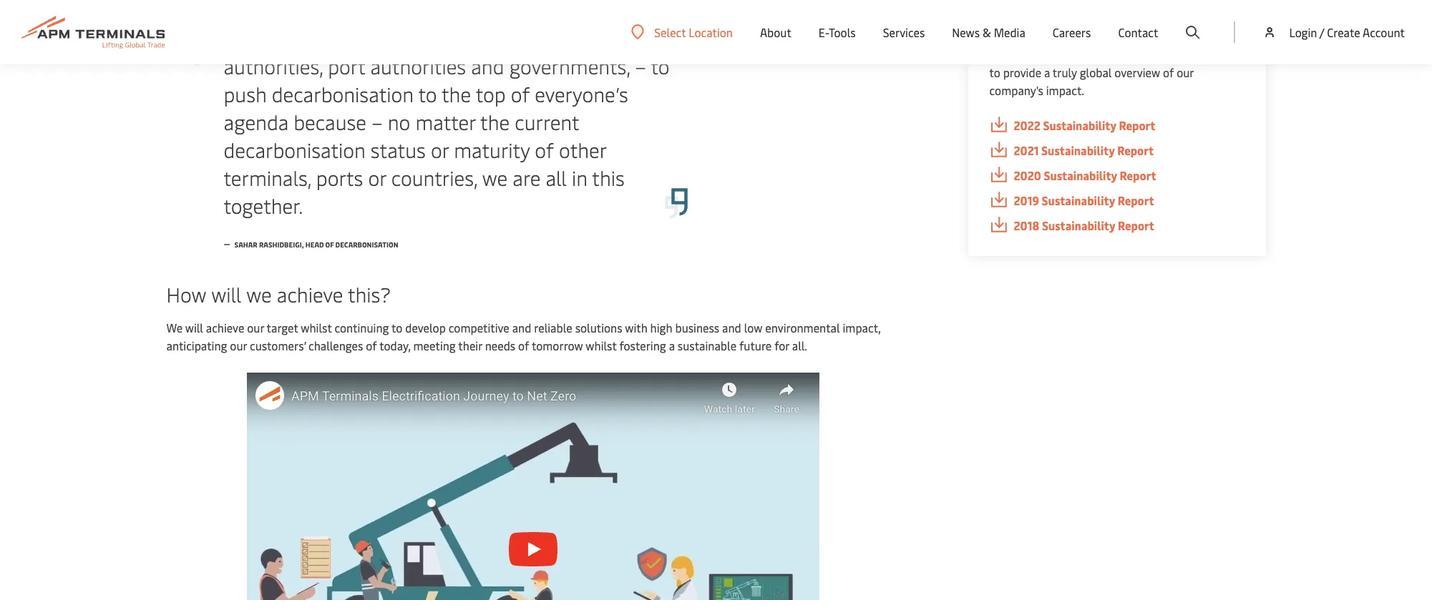 Task type: describe. For each thing, give the bounding box(es) containing it.
other
[[559, 136, 606, 163]]

to inside apm terminals sustainability reporting is integrated into the maersk sustainability report, to provide a truly global overview of our company's impact.
[[990, 64, 1000, 80]]

to down select
[[651, 52, 670, 79]]

contact button
[[1118, 0, 1158, 64]]

high
[[650, 320, 673, 336]]

2021 sustainability report
[[1014, 142, 1154, 158]]

2018
[[1014, 218, 1040, 233]]

sustainable
[[678, 338, 737, 354]]

sustainability for 2018
[[1042, 218, 1115, 233]]

2018 sustainability report
[[1014, 218, 1154, 233]]

achieve inside we will achieve our target whilst continuing to develop competitive and reliable solutions with high business and low environmental impact, anticipating our customers' challenges of today, meeting their needs of tomorrow whilst fostering a sustainable future for all.
[[206, 320, 244, 336]]

global
[[1080, 64, 1112, 80]]

reliable
[[534, 320, 572, 336]]

/
[[1320, 24, 1324, 40]]

contact
[[1118, 24, 1158, 40]]

low
[[744, 320, 763, 336]]

report for 2019 sustainability report
[[1118, 193, 1154, 208]]

port
[[328, 52, 365, 79]]

careers
[[1053, 24, 1091, 40]]

their
[[458, 338, 482, 354]]

maersk
[[1088, 47, 1126, 62]]

push
[[224, 80, 267, 107]]

login / create account
[[1289, 24, 1405, 40]]

report for 2021 sustainability report
[[1117, 142, 1154, 158]]

integrated
[[990, 47, 1043, 62]]

2019 sustainability report
[[1014, 193, 1154, 208]]

needs
[[485, 338, 515, 354]]

head
[[305, 240, 324, 250]]

2022 sustainability report
[[1014, 117, 1156, 133]]

news
[[952, 24, 980, 40]]

terminals
[[1016, 29, 1066, 44]]

sustainability for 2022
[[1043, 117, 1117, 133]]

we engage with the decision-makers, local authorities, port authorities and governments, – to push decarbonisation to the top of everyone's agenda because – no matter the current decarbonisation status or maturity of other terminals, ports or countries, we are all in this together.
[[224, 24, 670, 219]]

reporting
[[1140, 29, 1188, 44]]

2020 sustainability report link
[[990, 167, 1244, 185]]

fostering
[[619, 338, 666, 354]]

anticipating
[[166, 338, 227, 354]]

2019 sustainability report link
[[990, 192, 1244, 210]]

select location
[[654, 24, 733, 40]]

all.
[[792, 338, 807, 354]]

report for 2020 sustainability report
[[1120, 167, 1156, 183]]

authorities
[[370, 52, 466, 79]]

truly
[[1053, 64, 1077, 80]]

services button
[[883, 0, 925, 64]]

2019
[[1014, 193, 1039, 208]]

environmental
[[765, 320, 840, 336]]

overview
[[1115, 64, 1160, 80]]

are
[[513, 164, 541, 191]]

sustainability for 2021
[[1041, 142, 1115, 158]]

login
[[1289, 24, 1317, 40]]

with inside we engage with the decision-makers, local authorities, port authorities and governments, – to push decarbonisation to the top of everyone's agenda because – no matter the current decarbonisation status or maturity of other terminals, ports or countries, we are all in this together.
[[326, 24, 365, 52]]

2 vertical spatial our
[[230, 338, 247, 354]]

2 horizontal spatial and
[[722, 320, 741, 336]]

of right head
[[325, 240, 334, 250]]

today,
[[380, 338, 411, 354]]

top
[[476, 80, 506, 107]]

sahar rashidbeigi, head of decarbonisation
[[234, 240, 398, 250]]

we for we engage with the decision-makers, local authorities, port authorities and governments, – to push decarbonisation to the top of everyone's agenda because – no matter the current decarbonisation status or maturity of other terminals, ports or countries, we are all in this together.
[[224, 24, 252, 52]]

engage
[[257, 24, 321, 52]]

solutions
[[575, 320, 622, 336]]

impact.
[[1046, 82, 1084, 98]]

all
[[546, 164, 567, 191]]

and for reliable
[[512, 320, 531, 336]]

countries,
[[391, 164, 477, 191]]

1 vertical spatial decarbonisation
[[224, 136, 365, 163]]

terminals,
[[224, 164, 311, 191]]

location
[[689, 24, 733, 40]]

sustainability for 2020
[[1044, 167, 1117, 183]]

create
[[1327, 24, 1360, 40]]

agenda
[[224, 108, 289, 135]]

of inside apm terminals sustainability reporting is integrated into the maersk sustainability report, to provide a truly global overview of our company's impact.
[[1163, 64, 1174, 80]]

maturity
[[454, 136, 530, 163]]

of down current
[[535, 136, 554, 163]]

target
[[267, 320, 298, 336]]

customers'
[[250, 338, 306, 354]]

everyone's
[[535, 80, 628, 107]]

how
[[166, 281, 207, 308]]

because
[[294, 108, 366, 135]]

decision-
[[404, 24, 484, 52]]

to down authorities
[[418, 80, 437, 107]]

select
[[654, 24, 686, 40]]

login / create account link
[[1263, 0, 1405, 64]]

competitive
[[449, 320, 509, 336]]

challenges
[[309, 338, 363, 354]]

future
[[739, 338, 772, 354]]

rashidbeigi,
[[259, 240, 304, 250]]

2020 sustainability report
[[1014, 167, 1156, 183]]

tomorrow
[[532, 338, 583, 354]]

no
[[388, 108, 410, 135]]

services
[[883, 24, 925, 40]]

develop
[[405, 320, 446, 336]]

a inside apm terminals sustainability reporting is integrated into the maersk sustainability report, to provide a truly global overview of our company's impact.
[[1044, 64, 1050, 80]]

this?
[[348, 281, 391, 308]]



Task type: vqa. For each thing, say whether or not it's contained in the screenshot.
SERVICE
no



Task type: locate. For each thing, give the bounding box(es) containing it.
report down 2022 sustainability report "link" at the right top of the page
[[1117, 142, 1154, 158]]

we inside we engage with the decision-makers, local authorities, port authorities and governments, – to push decarbonisation to the top of everyone's agenda because – no matter the current decarbonisation status or maturity of other terminals, ports or countries, we are all in this together.
[[482, 164, 508, 191]]

tools
[[829, 24, 856, 40]]

2022 sustainability report link
[[990, 117, 1244, 135]]

a
[[1044, 64, 1050, 80], [669, 338, 675, 354]]

with up fostering
[[625, 320, 648, 336]]

0 horizontal spatial or
[[368, 164, 386, 191]]

– left 'no'
[[372, 108, 383, 135]]

&
[[983, 24, 991, 40]]

or
[[431, 136, 449, 163], [368, 164, 386, 191]]

about
[[760, 24, 792, 40]]

1 vertical spatial whilst
[[586, 338, 617, 354]]

will for how
[[211, 281, 242, 308]]

1 horizontal spatial we
[[224, 24, 252, 52]]

whilst
[[301, 320, 332, 336], [586, 338, 617, 354]]

of
[[1163, 64, 1174, 80], [511, 80, 530, 107], [535, 136, 554, 163], [325, 240, 334, 250], [366, 338, 377, 354], [518, 338, 529, 354]]

1 vertical spatial will
[[185, 320, 203, 336]]

a left truly
[[1044, 64, 1050, 80]]

sustainability down 2021 sustainability report
[[1044, 167, 1117, 183]]

–
[[635, 52, 646, 79], [372, 108, 383, 135]]

0 vertical spatial we
[[482, 164, 508, 191]]

sahar
[[234, 240, 257, 250]]

sustainability up 2021 sustainability report
[[1043, 117, 1117, 133]]

the right into
[[1068, 47, 1085, 62]]

1 horizontal spatial with
[[625, 320, 648, 336]]

into
[[1045, 47, 1066, 62]]

in
[[572, 164, 588, 191]]

a inside we will achieve our target whilst continuing to develop competitive and reliable solutions with high business and low environmental impact, anticipating our customers' challenges of today, meeting their needs of tomorrow whilst fostering a sustainable future for all.
[[669, 338, 675, 354]]

makers,
[[484, 24, 552, 52]]

1 horizontal spatial or
[[431, 136, 449, 163]]

ports
[[316, 164, 363, 191]]

and
[[471, 52, 504, 79], [512, 320, 531, 336], [722, 320, 741, 336]]

with inside we will achieve our target whilst continuing to develop competitive and reliable solutions with high business and low environmental impact, anticipating our customers' challenges of today, meeting their needs of tomorrow whilst fostering a sustainable future for all.
[[625, 320, 648, 336]]

with up port
[[326, 24, 365, 52]]

report,
[[1200, 47, 1235, 62]]

will up anticipating
[[185, 320, 203, 336]]

or up the countries,
[[431, 136, 449, 163]]

e-
[[819, 24, 829, 40]]

whilst down solutions
[[586, 338, 617, 354]]

will for we
[[185, 320, 203, 336]]

1 vertical spatial our
[[247, 320, 264, 336]]

authorities,
[[224, 52, 323, 79]]

of right the overview
[[1163, 64, 1174, 80]]

sustainability
[[1043, 117, 1117, 133], [1041, 142, 1115, 158], [1044, 167, 1117, 183], [1042, 193, 1115, 208], [1042, 218, 1115, 233]]

– down select location button
[[635, 52, 646, 79]]

our down is
[[1177, 64, 1194, 80]]

sustainability for 2019
[[1042, 193, 1115, 208]]

0 horizontal spatial we
[[166, 320, 183, 336]]

report down 2020 sustainability report link
[[1118, 193, 1154, 208]]

sustainability inside "link"
[[1043, 117, 1117, 133]]

1 horizontal spatial a
[[1044, 64, 1050, 80]]

2021 sustainability report link
[[990, 142, 1244, 160]]

0 vertical spatial our
[[1177, 64, 1194, 80]]

our inside apm terminals sustainability reporting is integrated into the maersk sustainability report, to provide a truly global overview of our company's impact.
[[1177, 64, 1194, 80]]

sustainability up "2018 sustainability report"
[[1042, 193, 1115, 208]]

e-tools button
[[819, 0, 856, 64]]

0 horizontal spatial we
[[246, 281, 272, 308]]

careers button
[[1053, 0, 1091, 64]]

decarbonisation
[[335, 240, 398, 250]]

the up authorities
[[369, 24, 399, 52]]

0 vertical spatial will
[[211, 281, 242, 308]]

will right how
[[211, 281, 242, 308]]

provide
[[1003, 64, 1041, 80]]

1 vertical spatial we
[[246, 281, 272, 308]]

apm
[[990, 29, 1014, 44]]

we up anticipating
[[166, 320, 183, 336]]

report inside "link"
[[1119, 117, 1156, 133]]

local
[[557, 24, 599, 52]]

status
[[371, 136, 426, 163]]

2022
[[1014, 117, 1041, 133]]

2018 sustainability report link
[[990, 217, 1244, 235]]

1 horizontal spatial will
[[211, 281, 242, 308]]

we down maturity
[[482, 164, 508, 191]]

1 vertical spatial sustainability
[[1129, 47, 1197, 62]]

will
[[211, 281, 242, 308], [185, 320, 203, 336]]

and left low
[[722, 320, 741, 336]]

we inside we engage with the decision-makers, local authorities, port authorities and governments, – to push decarbonisation to the top of everyone's agenda because – no matter the current decarbonisation status or maturity of other terminals, ports or countries, we are all in this together.
[[224, 24, 252, 52]]

matter
[[415, 108, 476, 135]]

0 horizontal spatial will
[[185, 320, 203, 336]]

1 vertical spatial we
[[166, 320, 183, 336]]

will inside we will achieve our target whilst continuing to develop competitive and reliable solutions with high business and low environmental impact, anticipating our customers' challenges of today, meeting their needs of tomorrow whilst fostering a sustainable future for all.
[[185, 320, 203, 336]]

0 horizontal spatial –
[[372, 108, 383, 135]]

the up 'matter' on the top of the page
[[442, 80, 471, 107]]

0 vertical spatial –
[[635, 52, 646, 79]]

0 vertical spatial or
[[431, 136, 449, 163]]

0 vertical spatial achieve
[[277, 281, 343, 308]]

and inside we engage with the decision-makers, local authorities, port authorities and governments, – to push decarbonisation to the top of everyone's agenda because – no matter the current decarbonisation status or maturity of other terminals, ports or countries, we are all in this together.
[[471, 52, 504, 79]]

to left provide
[[990, 64, 1000, 80]]

the up maturity
[[480, 108, 510, 135]]

and up needs
[[512, 320, 531, 336]]

report for 2022 sustainability report
[[1119, 117, 1156, 133]]

1 vertical spatial achieve
[[206, 320, 244, 336]]

report down 2021 sustainability report link
[[1120, 167, 1156, 183]]

1 horizontal spatial –
[[635, 52, 646, 79]]

for
[[775, 338, 789, 354]]

company's
[[990, 82, 1043, 98]]

news & media button
[[952, 0, 1026, 64]]

with
[[326, 24, 365, 52], [625, 320, 648, 336]]

1 vertical spatial with
[[625, 320, 648, 336]]

of down continuing
[[366, 338, 377, 354]]

current
[[515, 108, 579, 135]]

impact,
[[843, 320, 881, 336]]

sustainability down reporting
[[1129, 47, 1197, 62]]

sustainability
[[1069, 29, 1138, 44], [1129, 47, 1197, 62]]

1 horizontal spatial whilst
[[586, 338, 617, 354]]

0 horizontal spatial a
[[669, 338, 675, 354]]

decarbonisation up terminals,
[[224, 136, 365, 163]]

or down status
[[368, 164, 386, 191]]

0 horizontal spatial achieve
[[206, 320, 244, 336]]

1 vertical spatial a
[[669, 338, 675, 354]]

report up 2021 sustainability report link
[[1119, 117, 1156, 133]]

sustainability down 2019 sustainability report
[[1042, 218, 1115, 233]]

we up authorities, on the top left of page
[[224, 24, 252, 52]]

the inside apm terminals sustainability reporting is integrated into the maersk sustainability report, to provide a truly global overview of our company's impact.
[[1068, 47, 1085, 62]]

is
[[1191, 29, 1199, 44]]

0 vertical spatial we
[[224, 24, 252, 52]]

1 vertical spatial –
[[372, 108, 383, 135]]

decarbonisation down port
[[272, 80, 414, 107]]

our left the target
[[247, 320, 264, 336]]

how will we achieve this?
[[166, 281, 391, 308]]

this
[[592, 164, 625, 191]]

0 horizontal spatial whilst
[[301, 320, 332, 336]]

meeting
[[413, 338, 456, 354]]

of right needs
[[518, 338, 529, 354]]

report
[[1119, 117, 1156, 133], [1117, 142, 1154, 158], [1120, 167, 1156, 183], [1118, 193, 1154, 208], [1118, 218, 1154, 233]]

and for governments,
[[471, 52, 504, 79]]

report down 2019 sustainability report link
[[1118, 218, 1154, 233]]

together.
[[224, 192, 303, 219]]

business
[[675, 320, 719, 336]]

to up today,
[[392, 320, 403, 336]]

achieve up anticipating
[[206, 320, 244, 336]]

1 horizontal spatial we
[[482, 164, 508, 191]]

0 horizontal spatial and
[[471, 52, 504, 79]]

e-tools
[[819, 24, 856, 40]]

0 vertical spatial with
[[326, 24, 365, 52]]

decarbonisation
[[272, 80, 414, 107], [224, 136, 365, 163]]

about button
[[760, 0, 792, 64]]

sustainability up maersk at top
[[1069, 29, 1138, 44]]

and up the top
[[471, 52, 504, 79]]

we inside we will achieve our target whilst continuing to develop competitive and reliable solutions with high business and low environmental impact, anticipating our customers' challenges of today, meeting their needs of tomorrow whilst fostering a sustainable future for all.
[[166, 320, 183, 336]]

2020
[[1014, 167, 1041, 183]]

whilst up "challenges"
[[301, 320, 332, 336]]

0 vertical spatial decarbonisation
[[272, 80, 414, 107]]

we
[[482, 164, 508, 191], [246, 281, 272, 308]]

apm terminals sustainability reporting is integrated into the maersk sustainability report, to provide a truly global overview of our company's impact.
[[990, 29, 1235, 98]]

we will achieve our target whilst continuing to develop competitive and reliable solutions with high business and low environmental impact, anticipating our customers' challenges of today, meeting their needs of tomorrow whilst fostering a sustainable future for all.
[[166, 320, 881, 354]]

to inside we will achieve our target whilst continuing to develop competitive and reliable solutions with high business and low environmental impact, anticipating our customers' challenges of today, meeting their needs of tomorrow whilst fostering a sustainable future for all.
[[392, 320, 403, 336]]

0 vertical spatial sustainability
[[1069, 29, 1138, 44]]

1 vertical spatial or
[[368, 164, 386, 191]]

of right the top
[[511, 80, 530, 107]]

achieve up the target
[[277, 281, 343, 308]]

we up the target
[[246, 281, 272, 308]]

sustainability down the '2022 sustainability report'
[[1041, 142, 1115, 158]]

1 horizontal spatial and
[[512, 320, 531, 336]]

0 vertical spatial whilst
[[301, 320, 332, 336]]

1 horizontal spatial achieve
[[277, 281, 343, 308]]

0 vertical spatial a
[[1044, 64, 1050, 80]]

continuing
[[335, 320, 389, 336]]

report for 2018 sustainability report
[[1118, 218, 1154, 233]]

we for we will achieve our target whilst continuing to develop competitive and reliable solutions with high business and low environmental impact, anticipating our customers' challenges of today, meeting their needs of tomorrow whilst fostering a sustainable future for all.
[[166, 320, 183, 336]]

account
[[1363, 24, 1405, 40]]

select location button
[[631, 24, 733, 40]]

media
[[994, 24, 1026, 40]]

0 horizontal spatial with
[[326, 24, 365, 52]]

a down high
[[669, 338, 675, 354]]

our left customers'
[[230, 338, 247, 354]]



